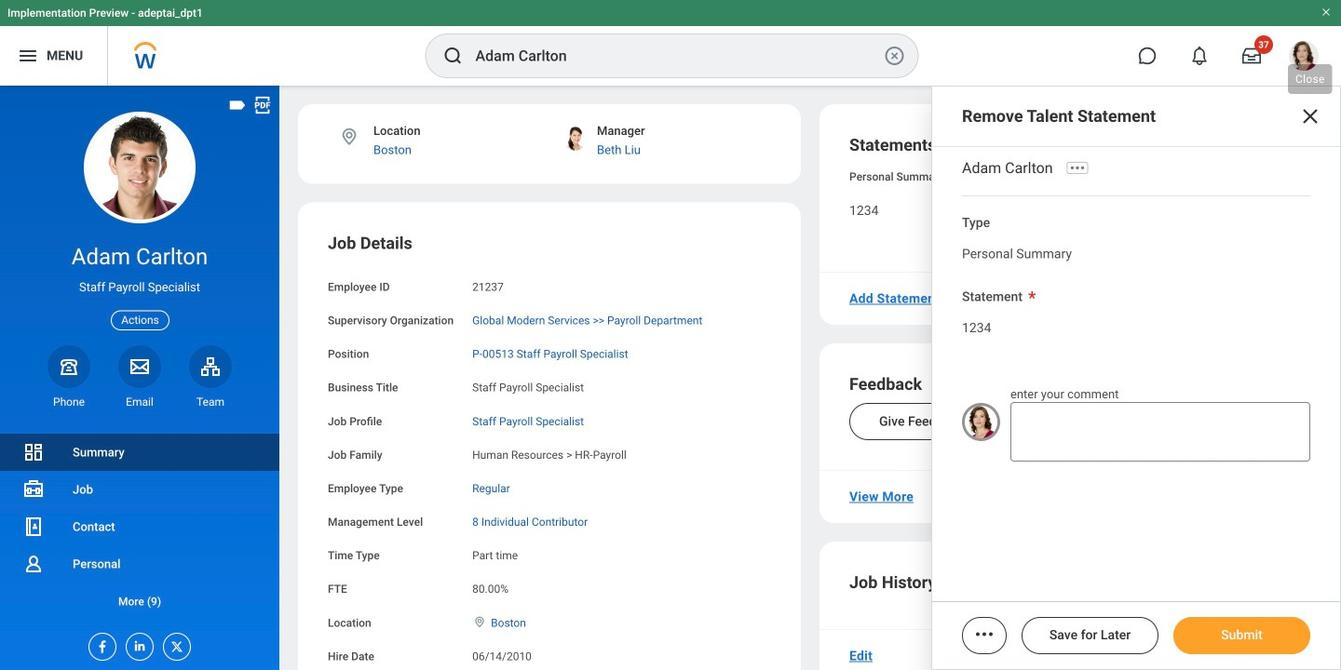Task type: locate. For each thing, give the bounding box(es) containing it.
x image
[[1300, 105, 1322, 128], [164, 635, 184, 655]]

dialog
[[932, 86, 1342, 671]]

adam carlton element
[[962, 159, 1065, 177]]

tag image
[[227, 95, 248, 116]]

team adam carlton element
[[189, 395, 232, 410]]

facebook image
[[89, 635, 110, 655]]

tooltip
[[1285, 61, 1337, 98]]

employee's photo (logan mcneil) image
[[962, 403, 1001, 442]]

notifications large image
[[1191, 47, 1209, 65]]

part time element
[[473, 546, 518, 563]]

list
[[0, 434, 280, 621]]

personal summary element
[[850, 167, 945, 184], [962, 243, 1072, 262]]

banner
[[0, 0, 1342, 86]]

x image down profile logan mcneil "element"
[[1300, 105, 1322, 128]]

0 vertical spatial personal summary element
[[850, 167, 945, 184]]

1 vertical spatial personal summary element
[[962, 243, 1072, 262]]

x circle image
[[884, 45, 906, 67]]

1 horizontal spatial x image
[[1300, 105, 1322, 128]]

related actions image
[[974, 624, 996, 646]]

0 horizontal spatial personal summary element
[[850, 167, 945, 184]]

None text field
[[1011, 403, 1311, 462]]

phone image
[[56, 356, 82, 378]]

0 horizontal spatial x image
[[164, 635, 184, 655]]

contact image
[[22, 516, 45, 539]]

x image right linkedin 'image' on the left bottom
[[164, 635, 184, 655]]

group
[[328, 232, 771, 671]]

0 vertical spatial x image
[[1300, 105, 1322, 128]]



Task type: vqa. For each thing, say whether or not it's contained in the screenshot.
"Summary" image
yes



Task type: describe. For each thing, give the bounding box(es) containing it.
profile logan mcneil element
[[1278, 35, 1331, 76]]

1 vertical spatial x image
[[164, 635, 184, 655]]

mail image
[[129, 356, 151, 378]]

1 horizontal spatial personal summary element
[[962, 243, 1072, 262]]

navigation pane region
[[0, 86, 280, 671]]

inbox large image
[[1243, 47, 1262, 65]]

summary image
[[22, 442, 45, 464]]

job image
[[22, 479, 45, 501]]

linkedin image
[[127, 635, 147, 654]]

email adam carlton element
[[118, 395, 161, 410]]

location image
[[339, 127, 360, 147]]

close environment banner image
[[1321, 7, 1332, 18]]

phone adam carlton element
[[48, 395, 90, 410]]

view team image
[[199, 356, 222, 378]]

location image
[[473, 616, 487, 629]]

search image
[[442, 45, 464, 67]]

view printable version (pdf) image
[[253, 95, 273, 116]]

personal image
[[22, 553, 45, 576]]



